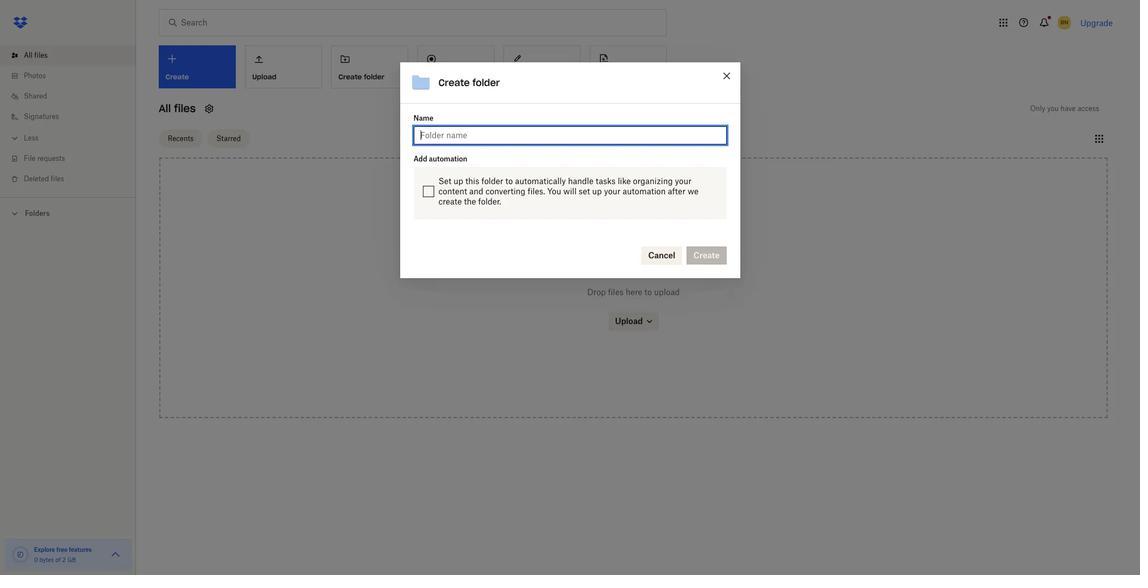 Task type: locate. For each thing, give the bounding box(es) containing it.
all files
[[24, 51, 48, 60], [159, 102, 196, 115]]

create folder
[[338, 72, 384, 81], [439, 77, 500, 88]]

requests
[[37, 154, 65, 163]]

tasks
[[596, 176, 616, 186]]

1 horizontal spatial automation
[[623, 186, 666, 196]]

1 vertical spatial your
[[604, 186, 621, 196]]

gb
[[67, 557, 76, 564]]

all files list item
[[0, 45, 136, 66]]

0
[[34, 557, 38, 564]]

folders
[[25, 209, 50, 218]]

set
[[439, 176, 451, 186]]

1 horizontal spatial create
[[439, 77, 470, 88]]

we
[[688, 186, 699, 196]]

automation
[[429, 154, 467, 163], [623, 186, 666, 196]]

1 vertical spatial all
[[159, 102, 171, 115]]

list
[[0, 39, 136, 197]]

all files up recents
[[159, 102, 196, 115]]

your down tasks
[[604, 186, 621, 196]]

folder.
[[478, 196, 501, 206]]

up up content
[[454, 176, 463, 186]]

file requests
[[24, 154, 65, 163]]

files
[[34, 51, 48, 60], [174, 102, 196, 115], [51, 175, 64, 183], [608, 287, 624, 297]]

automation down organizing
[[623, 186, 666, 196]]

files inside list item
[[34, 51, 48, 60]]

organizing
[[633, 176, 673, 186]]

1 horizontal spatial to
[[644, 287, 652, 297]]

to
[[505, 176, 513, 186], [644, 287, 652, 297]]

files up photos
[[34, 51, 48, 60]]

1 vertical spatial up
[[592, 186, 602, 196]]

the
[[464, 196, 476, 206]]

1 horizontal spatial your
[[675, 176, 691, 186]]

folder
[[364, 72, 384, 81], [473, 77, 500, 88], [481, 176, 503, 186]]

files up recents
[[174, 102, 196, 115]]

0 horizontal spatial all files
[[24, 51, 48, 60]]

files.
[[528, 186, 545, 196]]

list containing all files
[[0, 39, 136, 197]]

0 horizontal spatial create
[[338, 72, 362, 81]]

your
[[675, 176, 691, 186], [604, 186, 621, 196]]

you
[[547, 186, 561, 196]]

upload
[[654, 287, 680, 297]]

0 horizontal spatial create folder
[[338, 72, 384, 81]]

0 horizontal spatial your
[[604, 186, 621, 196]]

create inside dialog
[[439, 77, 470, 88]]

content
[[439, 186, 467, 196]]

explore
[[34, 546, 55, 553]]

explore free features 0 bytes of 2 gb
[[34, 546, 92, 564]]

only
[[1030, 104, 1045, 113]]

file
[[24, 154, 36, 163]]

automation up 'set'
[[429, 154, 467, 163]]

all up photos
[[24, 51, 32, 60]]

all
[[24, 51, 32, 60], [159, 102, 171, 115]]

signatures link
[[9, 107, 136, 127]]

set
[[579, 186, 590, 196]]

0 vertical spatial all
[[24, 51, 32, 60]]

files right 'deleted'
[[51, 175, 64, 183]]

1 vertical spatial automation
[[623, 186, 666, 196]]

0 vertical spatial up
[[454, 176, 463, 186]]

0 vertical spatial all files
[[24, 51, 48, 60]]

to right here on the right
[[644, 287, 652, 297]]

photos
[[24, 71, 46, 80]]

set up this folder to automatically handle tasks like organizing your content and converting files. you will set up your automation after we create the folder.
[[439, 176, 699, 206]]

your up after
[[675, 176, 691, 186]]

shared
[[24, 92, 47, 100]]

0 vertical spatial your
[[675, 176, 691, 186]]

less image
[[9, 133, 20, 144]]

1 horizontal spatial all files
[[159, 102, 196, 115]]

create folder inside create folder button
[[338, 72, 384, 81]]

0 vertical spatial automation
[[429, 154, 467, 163]]

up right the set
[[592, 186, 602, 196]]

less
[[24, 134, 39, 142]]

deleted files link
[[9, 169, 136, 189]]

files inside "link"
[[51, 175, 64, 183]]

to up the converting
[[505, 176, 513, 186]]

0 horizontal spatial to
[[505, 176, 513, 186]]

all files up photos
[[24, 51, 48, 60]]

starred
[[216, 134, 241, 143]]

Name text field
[[420, 129, 720, 141]]

create
[[338, 72, 362, 81], [439, 77, 470, 88]]

create folder dialog
[[400, 62, 740, 278]]

recents button
[[159, 130, 203, 148]]

1 horizontal spatial create folder
[[439, 77, 500, 88]]

features
[[69, 546, 92, 553]]

here
[[626, 287, 642, 297]]

0 horizontal spatial all
[[24, 51, 32, 60]]

up
[[454, 176, 463, 186], [592, 186, 602, 196]]

add
[[414, 154, 427, 163]]

all files link
[[9, 45, 136, 66]]

0 vertical spatial to
[[505, 176, 513, 186]]

this
[[465, 176, 479, 186]]

all up recents
[[159, 102, 171, 115]]

1 vertical spatial all files
[[159, 102, 196, 115]]



Task type: describe. For each thing, give the bounding box(es) containing it.
0 horizontal spatial up
[[454, 176, 463, 186]]

of
[[55, 557, 61, 564]]

record
[[425, 72, 450, 81]]

drop files here to upload
[[587, 287, 680, 297]]

cancel
[[648, 250, 675, 260]]

automatically
[[515, 176, 566, 186]]

only you have access
[[1030, 104, 1099, 113]]

record button
[[417, 45, 494, 88]]

upgrade
[[1080, 18, 1113, 27]]

cancel button
[[641, 246, 682, 264]]

create folder inside create folder dialog
[[439, 77, 500, 88]]

bytes
[[39, 557, 54, 564]]

add automation
[[414, 154, 467, 163]]

create
[[439, 196, 462, 206]]

starred button
[[207, 130, 250, 148]]

1 horizontal spatial all
[[159, 102, 171, 115]]

automation inside set up this folder to automatically handle tasks like organizing your content and converting files. you will set up your automation after we create the folder.
[[623, 186, 666, 196]]

all files inside list item
[[24, 51, 48, 60]]

files left here on the right
[[608, 287, 624, 297]]

1 vertical spatial to
[[644, 287, 652, 297]]

photos link
[[9, 66, 136, 86]]

deleted files
[[24, 175, 64, 183]]

0 horizontal spatial automation
[[429, 154, 467, 163]]

access
[[1077, 104, 1099, 113]]

free
[[56, 546, 67, 553]]

1 horizontal spatial up
[[592, 186, 602, 196]]

deleted
[[24, 175, 49, 183]]

file requests link
[[9, 149, 136, 169]]

shared link
[[9, 86, 136, 107]]

and
[[469, 186, 483, 196]]

folders button
[[0, 205, 136, 222]]

dropbox image
[[9, 11, 32, 34]]

signatures
[[24, 112, 59, 121]]

2
[[62, 557, 66, 564]]

name
[[414, 114, 433, 122]]

after
[[668, 186, 685, 196]]

folder inside set up this folder to automatically handle tasks like organizing your content and converting files. you will set up your automation after we create the folder.
[[481, 176, 503, 186]]

have
[[1061, 104, 1076, 113]]

you
[[1047, 104, 1059, 113]]

all inside list item
[[24, 51, 32, 60]]

create inside button
[[338, 72, 362, 81]]

quota usage element
[[11, 546, 29, 564]]

converting
[[485, 186, 525, 196]]

to inside set up this folder to automatically handle tasks like organizing your content and converting files. you will set up your automation after we create the folder.
[[505, 176, 513, 186]]

upgrade link
[[1080, 18, 1113, 27]]

create folder button
[[331, 45, 408, 88]]

handle
[[568, 176, 593, 186]]

recents
[[168, 134, 194, 143]]

like
[[618, 176, 631, 186]]

drop
[[587, 287, 606, 297]]

folder inside button
[[364, 72, 384, 81]]

will
[[563, 186, 577, 196]]



Task type: vqa. For each thing, say whether or not it's contained in the screenshot.
THIS
yes



